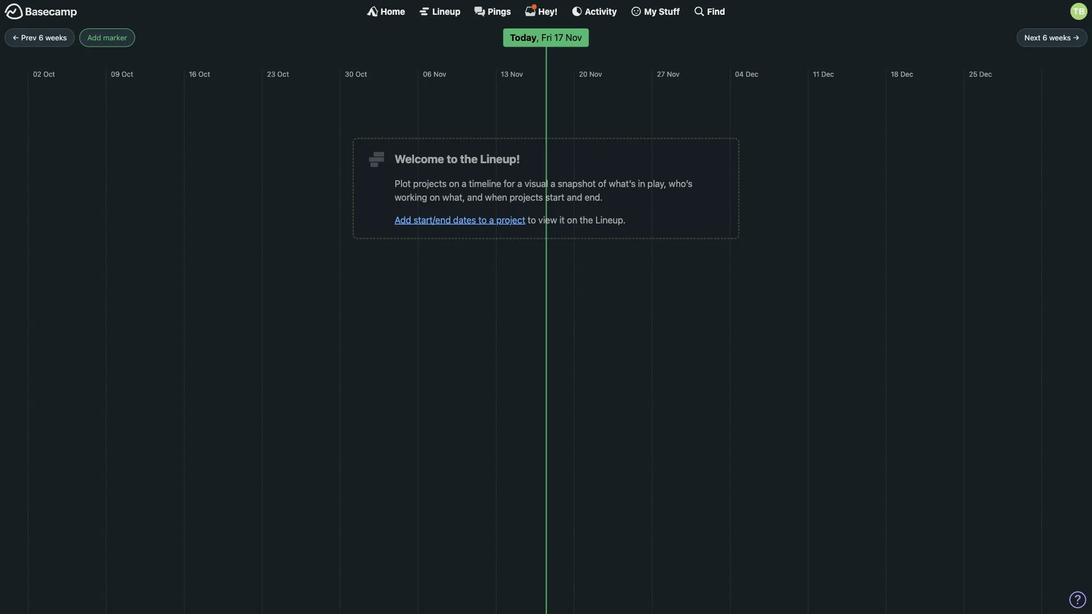 Task type: vqa. For each thing, say whether or not it's contained in the screenshot.
16 oct
yes



Task type: locate. For each thing, give the bounding box(es) containing it.
dates
[[453, 215, 476, 225]]

on
[[449, 178, 460, 189], [430, 192, 440, 203], [567, 215, 578, 225]]

02
[[33, 70, 41, 78]]

nov right 06 in the left top of the page
[[434, 70, 447, 78]]

activity link
[[572, 6, 617, 17]]

6 right prev
[[39, 33, 43, 42]]

dec for 11 dec
[[822, 70, 834, 78]]

←
[[13, 33, 19, 42]]

1 6 from the left
[[39, 33, 43, 42]]

1 horizontal spatial 6
[[1043, 33, 1048, 42]]

2 dec from the left
[[822, 70, 834, 78]]

1 horizontal spatial and
[[567, 192, 583, 203]]

dec right 04 in the right top of the page
[[746, 70, 759, 78]]

end.
[[585, 192, 603, 203]]

dec for 04 dec
[[746, 70, 759, 78]]

home link
[[367, 6, 405, 17]]

1 vertical spatial the
[[580, 215, 593, 225]]

nov
[[434, 70, 447, 78], [511, 70, 523, 78], [590, 70, 602, 78], [667, 70, 680, 78]]

welcome
[[395, 152, 444, 166]]

6
[[39, 33, 43, 42], [1043, 33, 1048, 42]]

16 oct
[[189, 70, 210, 78]]

lineup!
[[480, 152, 520, 166]]

1 nov from the left
[[434, 70, 447, 78]]

oct right 30
[[356, 70, 367, 78]]

projects
[[413, 178, 447, 189], [510, 192, 543, 203]]

add inside add marker link
[[87, 33, 101, 42]]

add left marker
[[87, 33, 101, 42]]

oct right 16
[[199, 70, 210, 78]]

0 vertical spatial add
[[87, 33, 101, 42]]

my stuff button
[[631, 6, 680, 17]]

lineup
[[433, 6, 461, 16]]

2 nov from the left
[[511, 70, 523, 78]]

a left project
[[489, 215, 494, 225]]

oct for 16 oct
[[199, 70, 210, 78]]

on left "what,"
[[430, 192, 440, 203]]

4 dec from the left
[[980, 70, 993, 78]]

lineup.
[[596, 215, 626, 225]]

oct for 02 oct
[[43, 70, 55, 78]]

oct right 23
[[277, 70, 289, 78]]

1 horizontal spatial add
[[395, 215, 412, 225]]

2 horizontal spatial to
[[528, 215, 536, 225]]

4 nov from the left
[[667, 70, 680, 78]]

oct for 23 oct
[[277, 70, 289, 78]]

4 oct from the left
[[277, 70, 289, 78]]

today
[[510, 32, 537, 43]]

1 horizontal spatial to
[[479, 215, 487, 225]]

and
[[468, 192, 483, 203], [567, 192, 583, 203]]

2 and from the left
[[567, 192, 583, 203]]

04 dec
[[735, 70, 759, 78]]

add down working
[[395, 215, 412, 225]]

0 horizontal spatial 6
[[39, 33, 43, 42]]

0 horizontal spatial the
[[460, 152, 478, 166]]

add
[[87, 33, 101, 42], [395, 215, 412, 225]]

6 right next at the top right of the page
[[1043, 33, 1048, 42]]

18 dec
[[892, 70, 914, 78]]

nov right the 13 on the top left of the page
[[511, 70, 523, 78]]

nov right 27
[[667, 70, 680, 78]]

23 oct
[[267, 70, 289, 78]]

23
[[267, 70, 276, 78]]

1 horizontal spatial weeks
[[1050, 33, 1072, 42]]

it
[[560, 215, 565, 225]]

add for add marker
[[87, 33, 101, 42]]

when
[[485, 192, 508, 203]]

25
[[970, 70, 978, 78]]

1 dec from the left
[[746, 70, 759, 78]]

snapshot
[[558, 178, 596, 189]]

20
[[579, 70, 588, 78]]

tim burton image
[[1071, 3, 1088, 20]]

to right dates
[[479, 215, 487, 225]]

30 oct
[[345, 70, 367, 78]]

0 vertical spatial projects
[[413, 178, 447, 189]]

projects down the visual on the top of the page
[[510, 192, 543, 203]]

2 6 from the left
[[1043, 33, 1048, 42]]

dec right 25
[[980, 70, 993, 78]]

1 horizontal spatial projects
[[510, 192, 543, 203]]

prev
[[21, 33, 37, 42]]

0 horizontal spatial to
[[447, 152, 458, 166]]

0 horizontal spatial on
[[430, 192, 440, 203]]

on up "what,"
[[449, 178, 460, 189]]

activity
[[585, 6, 617, 16]]

2 oct from the left
[[122, 70, 133, 78]]

add start/end dates to a project link
[[395, 215, 526, 225]]

weeks left →
[[1050, 33, 1072, 42]]

0 vertical spatial the
[[460, 152, 478, 166]]

3 nov from the left
[[590, 70, 602, 78]]

on right it
[[567, 215, 578, 225]]

play,
[[648, 178, 667, 189]]

find button
[[694, 6, 726, 17]]

27
[[657, 70, 665, 78]]

oct right 02
[[43, 70, 55, 78]]

3 oct from the left
[[199, 70, 210, 78]]

to left view at the top of the page
[[528, 215, 536, 225]]

oct
[[43, 70, 55, 78], [122, 70, 133, 78], [199, 70, 210, 78], [277, 70, 289, 78], [356, 70, 367, 78]]

find
[[708, 6, 726, 16]]

pings
[[488, 6, 511, 16]]

weeks right prev
[[45, 33, 67, 42]]

1 vertical spatial add
[[395, 215, 412, 225]]

projects up working
[[413, 178, 447, 189]]

my
[[645, 6, 657, 16]]

02 oct
[[33, 70, 55, 78]]

and down snapshot at right top
[[567, 192, 583, 203]]

← prev 6 weeks
[[13, 33, 67, 42]]

3 dec from the left
[[901, 70, 914, 78]]

2 horizontal spatial on
[[567, 215, 578, 225]]

start/end
[[414, 215, 451, 225]]

dec
[[746, 70, 759, 78], [822, 70, 834, 78], [901, 70, 914, 78], [980, 70, 993, 78]]

stuff
[[659, 6, 680, 16]]

a up start
[[551, 178, 556, 189]]

0 horizontal spatial weeks
[[45, 33, 67, 42]]

the
[[460, 152, 478, 166], [580, 215, 593, 225]]

oct right 09
[[122, 70, 133, 78]]

0 horizontal spatial add
[[87, 33, 101, 42]]

plot projects on a timeline for a visual a snapshot of what's in play, who's working on what, and when projects start and end.
[[395, 178, 693, 203]]

5 oct from the left
[[356, 70, 367, 78]]

06
[[423, 70, 432, 78]]

1 oct from the left
[[43, 70, 55, 78]]

09
[[111, 70, 120, 78]]

to right welcome
[[447, 152, 458, 166]]

1 and from the left
[[468, 192, 483, 203]]

start
[[546, 192, 565, 203]]

0 vertical spatial on
[[449, 178, 460, 189]]

and down 'timeline'
[[468, 192, 483, 203]]

weeks
[[45, 33, 67, 42], [1050, 33, 1072, 42]]

25 dec
[[970, 70, 993, 78]]

nov for 27 nov
[[667, 70, 680, 78]]

2 vertical spatial on
[[567, 215, 578, 225]]

nov right 20
[[590, 70, 602, 78]]

the up 'timeline'
[[460, 152, 478, 166]]

hey!
[[539, 6, 558, 16]]

dec right 18
[[901, 70, 914, 78]]

pings button
[[474, 6, 511, 17]]

dec right 11
[[822, 70, 834, 78]]

to
[[447, 152, 458, 166], [479, 215, 487, 225], [528, 215, 536, 225]]

a
[[462, 178, 467, 189], [518, 178, 523, 189], [551, 178, 556, 189], [489, 215, 494, 225]]

0 horizontal spatial and
[[468, 192, 483, 203]]

view
[[539, 215, 557, 225]]

the down end.
[[580, 215, 593, 225]]



Task type: describe. For each thing, give the bounding box(es) containing it.
a right for at the left
[[518, 178, 523, 189]]

next
[[1025, 33, 1041, 42]]

what's
[[609, 178, 636, 189]]

13
[[501, 70, 509, 78]]

06 nov
[[423, 70, 447, 78]]

→
[[1074, 33, 1080, 42]]

who's
[[669, 178, 693, 189]]

nov for 13 nov
[[511, 70, 523, 78]]

switch accounts image
[[5, 3, 77, 20]]

in
[[638, 178, 646, 189]]

project
[[497, 215, 526, 225]]

what,
[[443, 192, 465, 203]]

09 oct
[[111, 70, 133, 78]]

add for add start/end dates to a project to view it on the lineup.
[[395, 215, 412, 225]]

18
[[892, 70, 899, 78]]

for
[[504, 178, 515, 189]]

1 horizontal spatial on
[[449, 178, 460, 189]]

add marker link
[[79, 28, 135, 47]]

2 weeks from the left
[[1050, 33, 1072, 42]]

marker
[[103, 33, 127, 42]]

lineup link
[[419, 6, 461, 17]]

next 6 weeks →
[[1025, 33, 1080, 42]]

0 horizontal spatial projects
[[413, 178, 447, 189]]

my stuff
[[645, 6, 680, 16]]

30
[[345, 70, 354, 78]]

add start/end dates to a project to view it on the lineup.
[[395, 215, 626, 225]]

dec for 25 dec
[[980, 70, 993, 78]]

of
[[599, 178, 607, 189]]

11 dec
[[814, 70, 834, 78]]

oct for 09 oct
[[122, 70, 133, 78]]

11
[[814, 70, 820, 78]]

visual
[[525, 178, 548, 189]]

nov for 20 nov
[[590, 70, 602, 78]]

1 horizontal spatial the
[[580, 215, 593, 225]]

home
[[381, 6, 405, 16]]

welcome to the lineup!
[[395, 152, 520, 166]]

nov for 06 nov
[[434, 70, 447, 78]]

oct for 30 oct
[[356, 70, 367, 78]]

timeline
[[469, 178, 502, 189]]

1 vertical spatial on
[[430, 192, 440, 203]]

04
[[735, 70, 744, 78]]

hey! button
[[525, 4, 558, 17]]

27 nov
[[657, 70, 680, 78]]

16
[[189, 70, 197, 78]]

a up "what,"
[[462, 178, 467, 189]]

plot
[[395, 178, 411, 189]]

1 weeks from the left
[[45, 33, 67, 42]]

20 nov
[[579, 70, 602, 78]]

1 vertical spatial projects
[[510, 192, 543, 203]]

working
[[395, 192, 428, 203]]

add marker
[[87, 33, 127, 42]]

13 nov
[[501, 70, 523, 78]]

dec for 18 dec
[[901, 70, 914, 78]]

main element
[[0, 0, 1093, 22]]



